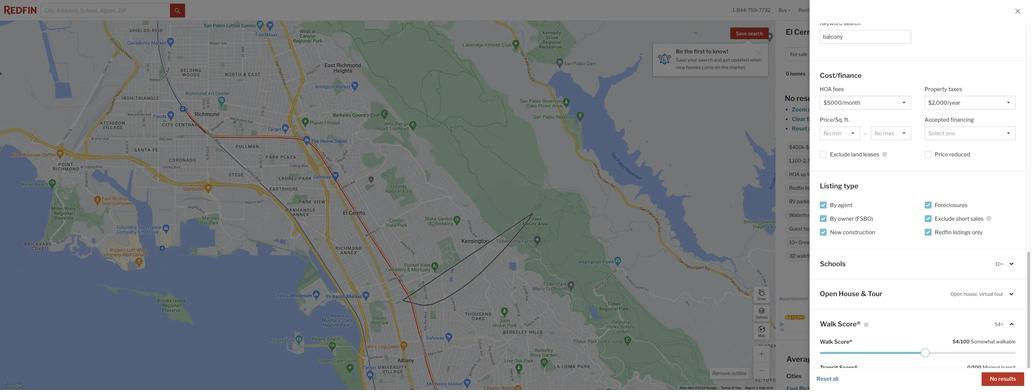 Task type: describe. For each thing, give the bounding box(es) containing it.
10+ for 10+
[[996, 262, 1004, 267]]

remove have view image
[[859, 214, 863, 218]]

submit search image
[[175, 8, 180, 14]]

uppers
[[863, 185, 878, 191]]

coming soon, under contract/pending
[[849, 158, 933, 164]]

©2023
[[695, 387, 705, 390]]

house
[[839, 290, 860, 298]]

2,750
[[803, 158, 816, 164]]

google image
[[2, 382, 24, 391]]

0 vertical spatial exclude
[[830, 152, 850, 158]]

minimal
[[983, 365, 1001, 371]]

0 horizontal spatial cerrito,
[[794, 28, 821, 36]]

house
[[804, 226, 817, 232]]

el cerrito
[[919, 277, 943, 284]]

terms of use link
[[721, 387, 741, 390]]

remove washer/dryer hookup image
[[973, 214, 977, 218]]

near
[[863, 355, 879, 364]]

main
[[971, 199, 982, 205]]

options button
[[753, 305, 770, 322]]

0 horizontal spatial of
[[732, 387, 735, 390]]

7732
[[759, 7, 771, 13]]

error
[[767, 387, 774, 390]]

save search button
[[730, 28, 769, 39]]

0 vertical spatial sales
[[985, 172, 997, 178]]

& for walkthrough
[[826, 254, 830, 259]]

search for save search
[[748, 31, 763, 36]]

1 vertical spatial sales
[[971, 216, 984, 222]]

score® for transit
[[839, 365, 858, 372]]

1 vertical spatial exclude short sales
[[935, 216, 984, 222]]

1 vertical spatial map
[[759, 387, 766, 390]]

no results button
[[982, 373, 1025, 387]]

homes inside save your search and get updated when new homes come on the market.
[[686, 65, 701, 70]]

terms
[[721, 387, 731, 390]]

primary
[[925, 199, 942, 205]]

homes
[[835, 28, 861, 36]]

keyword
[[820, 20, 843, 26]]

pets
[[874, 213, 884, 219]]

0 vertical spatial redfin
[[789, 185, 804, 191]]

0 horizontal spatial ft.
[[825, 158, 829, 164]]

$2,000/year
[[906, 172, 934, 178]]

terms of use
[[721, 387, 741, 390]]

be the first to know! dialog
[[653, 40, 768, 76]]

by for by agent
[[830, 202, 837, 209]]

primary bedroom on main
[[925, 199, 982, 205]]

remove
[[838, 126, 858, 132]]

green
[[872, 226, 886, 232]]

remove rv parking image
[[817, 200, 821, 204]]

save for save your search and get updated when new homes come on the market.
[[676, 57, 687, 63]]

schools
[[820, 260, 846, 268]]

ad region
[[780, 302, 1028, 333]]

construction
[[843, 229, 875, 236]]

844-
[[737, 7, 748, 13]]

your inside save your search and get updated when new homes come on the market.
[[688, 57, 697, 63]]

1 horizontal spatial listings
[[953, 229, 971, 236]]

draw button
[[753, 287, 770, 304]]

guest
[[789, 226, 803, 232]]

0 vertical spatial tour
[[844, 254, 853, 259]]

0 vertical spatial no
[[785, 94, 795, 103]]

under
[[880, 158, 893, 164]]

a
[[756, 387, 758, 390]]

tax
[[886, 172, 893, 178]]

0 horizontal spatial no results
[[785, 94, 821, 103]]

$400k-$4.5m
[[789, 145, 821, 150]]

average home prices near el cerrito, ca
[[787, 355, 929, 364]]

outline
[[732, 371, 747, 377]]

el for el cerrito
[[919, 277, 924, 284]]

reset all filters button
[[792, 126, 831, 132]]

search inside save your search and get updated when new homes come on the market.
[[698, 57, 713, 63]]

1 vertical spatial short
[[956, 216, 970, 222]]

1,100-2,750 sq. ft.
[[789, 158, 829, 164]]

all inside zoom out clear the map boundary reset all filters or remove one of your filters below to see more homes
[[808, 126, 814, 132]]

contract/pending
[[894, 158, 933, 164]]

no inside button
[[990, 376, 998, 383]]

2 up from the left
[[894, 172, 900, 178]]

el for el cerrito, ca homes for sale
[[786, 28, 793, 36]]

transit
[[1002, 365, 1016, 371]]

e.g. office, balcony, modern text field
[[823, 34, 908, 40]]

0 horizontal spatial only
[[822, 185, 831, 191]]

average
[[787, 355, 817, 364]]

keyword search
[[820, 20, 861, 26]]

2 filters from the left
[[889, 126, 903, 132]]

rv parking
[[789, 199, 814, 205]]

accepted
[[925, 117, 950, 123]]

listing type
[[820, 182, 859, 190]]

price/sq.
[[820, 117, 843, 123]]

2 vertical spatial el
[[881, 355, 888, 364]]

1 horizontal spatial cerrito,
[[889, 355, 916, 364]]

by agent
[[830, 202, 853, 209]]

accepted financing
[[925, 117, 974, 123]]

1 horizontal spatial ca
[[918, 355, 929, 364]]

boundary
[[829, 116, 853, 123]]

fees
[[833, 86, 844, 93]]

clear
[[792, 116, 806, 123]]

3d walkthrough & video tour
[[789, 254, 853, 259]]

transit score®
[[820, 365, 858, 372]]

2 vertical spatial redfin
[[864, 277, 881, 284]]

1 filters from the left
[[815, 126, 830, 132]]

cost/finance
[[820, 71, 862, 80]]

1 walk from the top
[[820, 320, 837, 329]]

recommended button
[[825, 71, 866, 77]]

0 for 0 /100 minimal transit
[[968, 365, 971, 371]]

remove accessible home image
[[959, 227, 963, 231]]

report ad
[[1013, 298, 1028, 302]]

54
[[953, 339, 959, 345]]

cerrito
[[925, 277, 943, 284]]

options
[[756, 316, 768, 320]]

list box right —
[[871, 127, 911, 140]]

1 vertical spatial exclude
[[954, 172, 972, 178]]

save search
[[736, 31, 763, 36]]

0 for 0 homes •
[[786, 71, 789, 77]]

0 horizontal spatial results
[[797, 94, 821, 103]]

video
[[831, 254, 843, 259]]

walkable
[[996, 339, 1016, 345]]

reset inside zoom out clear the map boundary reset all filters or remove one of your filters below to see more homes
[[792, 126, 807, 132]]

0 vertical spatial score®
[[838, 320, 861, 329]]

washer/dryer hookup
[[920, 213, 969, 219]]

financing
[[951, 117, 974, 123]]

to down 2,750 on the right top
[[808, 172, 812, 178]]

taxes
[[949, 86, 962, 93]]

& for house
[[861, 290, 867, 298]]

type
[[844, 182, 859, 190]]

land
[[851, 152, 862, 158]]

City, Address, School, Agent, ZIP search field
[[41, 4, 170, 17]]

0 vertical spatial listings
[[805, 185, 821, 191]]

price/sq. ft.
[[820, 117, 850, 123]]

agent
[[838, 202, 853, 209]]

zoom
[[792, 107, 807, 113]]

report a map error link
[[745, 387, 774, 390]]

remove redfin listings only image
[[835, 186, 839, 190]]

use
[[735, 387, 741, 390]]

rating
[[830, 240, 843, 246]]

first
[[694, 48, 705, 55]]

soon,
[[867, 158, 879, 164]]

remove
[[713, 371, 731, 377]]

washer/dryer
[[920, 213, 951, 219]]

california
[[888, 277, 912, 284]]



Task type: vqa. For each thing, say whether or not it's contained in the screenshot.
4.10M
no



Task type: locate. For each thing, give the bounding box(es) containing it.
to right first
[[706, 48, 712, 55]]

1 up from the left
[[801, 172, 806, 178]]

search up "homes" on the right top
[[844, 20, 861, 26]]

open for open house, virtual tour
[[951, 292, 963, 297]]

no results inside button
[[990, 376, 1016, 383]]

no results up zoom out button
[[785, 94, 821, 103]]

on inside save your search and get updated when new homes come on the market.
[[715, 65, 721, 70]]

ca up cities heading
[[918, 355, 929, 364]]

0 horizontal spatial redfin
[[789, 185, 804, 191]]

hoa left fees
[[820, 86, 832, 93]]

hoa
[[820, 86, 832, 93], [789, 172, 800, 178]]

or
[[832, 126, 837, 132]]

accessible home
[[918, 226, 956, 232]]

1 horizontal spatial up
[[894, 172, 900, 178]]

redfin listings only down hookup
[[935, 229, 983, 236]]

report ad button
[[1013, 298, 1028, 303]]

1 horizontal spatial filters
[[889, 126, 903, 132]]

1 vertical spatial score®
[[834, 339, 853, 346]]

updated
[[731, 57, 749, 63]]

on down "and"
[[715, 65, 721, 70]]

google
[[706, 387, 717, 390]]

out
[[808, 107, 817, 113]]

1 vertical spatial of
[[732, 387, 735, 390]]

0 horizontal spatial report
[[745, 387, 755, 390]]

hoa for hoa up to $5,000/month
[[789, 172, 800, 178]]

allowed
[[885, 213, 902, 219]]

3d
[[789, 254, 796, 259]]

cerrito, up cities heading
[[889, 355, 916, 364]]

save up new
[[676, 57, 687, 63]]

0 horizontal spatial redfin listings only
[[789, 185, 831, 191]]

homes inside 0 homes •
[[790, 71, 806, 77]]

ca down keyword
[[823, 28, 834, 36]]

remove guest house image
[[821, 227, 825, 231]]

for sale
[[790, 52, 808, 57]]

results up out
[[797, 94, 821, 103]]

0 vertical spatial property
[[925, 86, 947, 93]]

open house & tour
[[820, 290, 883, 298]]

0 vertical spatial on
[[715, 65, 721, 70]]

el right 'near'
[[881, 355, 888, 364]]

0 inside 0 homes •
[[786, 71, 789, 77]]

reduced
[[950, 152, 971, 158]]

/100 for transit score®
[[971, 365, 982, 371]]

1 horizontal spatial 0
[[968, 365, 971, 371]]

0 vertical spatial walk
[[820, 320, 837, 329]]

save down 844-
[[736, 31, 747, 36]]

homes down financing
[[952, 126, 970, 132]]

your down first
[[688, 57, 697, 63]]

1 horizontal spatial all
[[833, 376, 839, 383]]

reset down clear
[[792, 126, 807, 132]]

1 vertical spatial only
[[972, 229, 983, 236]]

home for average
[[818, 355, 838, 364]]

by owner (fsbo)
[[830, 216, 873, 222]]

save your search and get updated when new homes come on the market.
[[676, 57, 762, 70]]

market.
[[730, 65, 746, 70]]

search
[[844, 20, 861, 26], [748, 31, 763, 36], [698, 57, 713, 63]]

have view
[[833, 213, 855, 219]]

redfin listings only up the parking
[[789, 185, 831, 191]]

home down allowed
[[887, 226, 900, 232]]

1 horizontal spatial only
[[972, 229, 983, 236]]

1 vertical spatial listings
[[953, 229, 971, 236]]

redfin up "tour"
[[864, 277, 881, 284]]

2 walk from the top
[[820, 339, 833, 346]]

short up remove accessible home image
[[956, 216, 970, 222]]

0 vertical spatial reset
[[792, 126, 807, 132]]

0 vertical spatial exclude short sales
[[954, 172, 997, 178]]

for
[[862, 28, 872, 36]]

1 horizontal spatial your
[[876, 126, 888, 132]]

0 horizontal spatial no
[[785, 94, 795, 103]]

& left the video
[[826, 254, 830, 259]]

pets allowed
[[874, 213, 902, 219]]

hoa for hoa fees
[[820, 86, 832, 93]]

1 horizontal spatial sales
[[985, 172, 997, 178]]

fixer-uppers
[[850, 185, 878, 191]]

reset down transit
[[817, 376, 832, 383]]

1 horizontal spatial tour
[[995, 292, 1004, 297]]

0 horizontal spatial 0
[[786, 71, 789, 77]]

1 horizontal spatial ft.
[[844, 117, 850, 123]]

all
[[808, 126, 814, 132], [833, 376, 839, 383]]

redfin up the rv
[[789, 185, 804, 191]]

1 vertical spatial on
[[965, 199, 970, 205]]

0 horizontal spatial up
[[801, 172, 806, 178]]

1 horizontal spatial map
[[758, 334, 765, 338]]

remove waterfront image
[[818, 214, 822, 218]]

redfin down washer/dryer hookup in the bottom right of the page
[[935, 229, 952, 236]]

list box for accepted financing
[[925, 127, 1016, 140]]

ft. up remove
[[844, 117, 850, 123]]

come
[[702, 65, 714, 70]]

1 vertical spatial homes
[[790, 71, 806, 77]]

to inside dialog
[[706, 48, 712, 55]]

listings down hoa up to $5,000/month
[[805, 185, 821, 191]]

1 horizontal spatial save
[[736, 31, 747, 36]]

california link
[[888, 277, 912, 284]]

1 horizontal spatial property
[[925, 86, 947, 93]]

exclude short sales down reduced
[[954, 172, 997, 178]]

1 vertical spatial redfin
[[935, 229, 952, 236]]

map down out
[[817, 116, 828, 123]]

search for keyword search
[[844, 20, 861, 26]]

$4.5m
[[806, 145, 821, 150]]

home left remove accessible home image
[[943, 226, 956, 232]]

tour right the video
[[844, 254, 853, 259]]

1 vertical spatial el
[[919, 277, 924, 284]]

on left main
[[965, 199, 970, 205]]

0 horizontal spatial /100
[[959, 339, 970, 345]]

list box up financing
[[925, 96, 1016, 110]]

save inside save your search and get updated when new homes come on the market.
[[676, 57, 687, 63]]

1 vertical spatial property
[[865, 172, 885, 178]]

by
[[830, 202, 837, 209], [830, 216, 837, 222]]

conditioning
[[840, 199, 867, 205]]

list box up the one
[[820, 96, 911, 110]]

tour
[[868, 290, 883, 298]]

1 horizontal spatial no
[[990, 376, 998, 383]]

0 vertical spatial no results
[[785, 94, 821, 103]]

more
[[938, 126, 951, 132]]

walk score® up prices
[[820, 339, 853, 346]]

have
[[833, 213, 844, 219]]

filters
[[815, 126, 830, 132], [889, 126, 903, 132]]

property tax up to $2,000/year
[[865, 172, 934, 178]]

1 vertical spatial 0
[[968, 365, 971, 371]]

know!
[[713, 48, 728, 55]]

1 vertical spatial walk score®
[[820, 339, 853, 346]]

property for property taxes
[[925, 86, 947, 93]]

filters down clear the map boundary button
[[815, 126, 830, 132]]

map down options
[[758, 334, 765, 338]]

2 vertical spatial search
[[698, 57, 713, 63]]

score®
[[838, 320, 861, 329], [834, 339, 853, 346], [839, 365, 858, 372]]

score® for walk
[[834, 339, 853, 346]]

el cerrito link
[[919, 277, 943, 284]]

map
[[758, 334, 765, 338], [680, 387, 687, 390]]

of left use
[[732, 387, 735, 390]]

el cerrito, ca homes for sale
[[786, 28, 890, 36]]

tour right virtual
[[995, 292, 1004, 297]]

to right tax on the right top
[[901, 172, 905, 178]]

/100 for walk score®
[[959, 339, 970, 345]]

—
[[864, 131, 868, 137]]

below
[[905, 126, 920, 132]]

1,100-
[[789, 158, 803, 164]]

map right a
[[759, 387, 766, 390]]

be
[[676, 48, 683, 55]]

draw
[[758, 297, 766, 301]]

1 horizontal spatial 10+
[[996, 262, 1004, 267]]

1 by from the top
[[830, 202, 837, 209]]

2 vertical spatial exclude
[[935, 216, 955, 222]]

1 walk score® from the top
[[820, 320, 861, 329]]

0 vertical spatial map
[[817, 116, 828, 123]]

homes inside zoom out clear the map boundary reset all filters or remove one of your filters below to see more homes
[[952, 126, 970, 132]]

somewhat
[[971, 339, 995, 345]]

sale
[[799, 52, 808, 57]]

all down clear the map boundary button
[[808, 126, 814, 132]]

save for save search
[[736, 31, 747, 36]]

no down 0 /100 minimal transit
[[990, 376, 998, 383]]

the up reset all filters "button"
[[807, 116, 815, 123]]

0 horizontal spatial the
[[684, 48, 693, 55]]

2 horizontal spatial el
[[919, 277, 924, 284]]

home
[[887, 226, 900, 232], [943, 226, 956, 232], [818, 355, 838, 364]]

list box down financing
[[925, 127, 1016, 140]]

of inside zoom out clear the map boundary reset all filters or remove one of your filters below to see more homes
[[870, 126, 875, 132]]

1 horizontal spatial on
[[965, 199, 970, 205]]

el up for
[[786, 28, 793, 36]]

cerrito, up sale at the top right
[[794, 28, 821, 36]]

home up transit
[[818, 355, 838, 364]]

0 horizontal spatial on
[[715, 65, 721, 70]]

0 horizontal spatial all
[[808, 126, 814, 132]]

no up zoom
[[785, 94, 795, 103]]

1 vertical spatial the
[[722, 65, 729, 70]]

open left house,
[[951, 292, 963, 297]]

map left data
[[680, 387, 687, 390]]

no results
[[785, 94, 821, 103], [990, 376, 1016, 383]]

only left remove redfin listings only icon
[[822, 185, 831, 191]]

results down transit
[[999, 376, 1016, 383]]

2 vertical spatial the
[[807, 116, 815, 123]]

property left taxes
[[925, 86, 947, 93]]

2 by from the top
[[830, 216, 837, 222]]

1 horizontal spatial &
[[861, 290, 867, 298]]

2 horizontal spatial homes
[[952, 126, 970, 132]]

report left ad
[[1013, 298, 1023, 302]]

listings down hookup
[[953, 229, 971, 236]]

homes
[[686, 65, 701, 70], [790, 71, 806, 77], [952, 126, 970, 132]]

your right —
[[876, 126, 888, 132]]

0 vertical spatial all
[[808, 126, 814, 132]]

view
[[845, 213, 855, 219]]

0 vertical spatial short
[[973, 172, 984, 178]]

1 vertical spatial &
[[861, 290, 867, 298]]

air conditioning
[[832, 199, 867, 205]]

sale
[[874, 28, 890, 36]]

2 walk score® from the top
[[820, 339, 853, 346]]

list box for property taxes
[[925, 96, 1016, 110]]

0 vertical spatial redfin listings only
[[789, 185, 831, 191]]

2 vertical spatial score®
[[839, 365, 858, 372]]

only right remove accessible home image
[[972, 229, 983, 236]]

ft. right 'sq.'
[[825, 158, 829, 164]]

open for open house & tour
[[820, 290, 837, 298]]

2 horizontal spatial redfin
[[935, 229, 952, 236]]

None range field
[[820, 349, 1016, 358], [820, 375, 1016, 384], [820, 349, 1016, 358], [820, 375, 1016, 384]]

sort
[[814, 71, 824, 77]]

all inside button
[[833, 376, 839, 383]]

exclude land leases
[[830, 152, 880, 158]]

0 vertical spatial hoa
[[820, 86, 832, 93]]

home for accessible
[[943, 226, 956, 232]]

up right tax on the right top
[[894, 172, 900, 178]]

report inside button
[[1013, 298, 1023, 302]]

1 horizontal spatial homes
[[790, 71, 806, 77]]

0 vertical spatial by
[[830, 202, 837, 209]]

by up have
[[830, 202, 837, 209]]

exclude short sales up remove accessible home image
[[935, 216, 984, 222]]

0 left minimal
[[968, 365, 971, 371]]

0 vertical spatial &
[[826, 254, 830, 259]]

0 vertical spatial only
[[822, 185, 831, 191]]

map
[[817, 116, 828, 123], [759, 387, 766, 390]]

owner
[[838, 216, 854, 222]]

1 horizontal spatial report
[[1013, 298, 1023, 302]]

0 left •
[[786, 71, 789, 77]]

exclude up accessible home
[[935, 216, 955, 222]]

accessible
[[918, 226, 942, 232]]

0 vertical spatial el
[[786, 28, 793, 36]]

search up the come
[[698, 57, 713, 63]]

filters left below
[[889, 126, 903, 132]]

10+ for 10+ greatschools rating
[[789, 240, 798, 246]]

map for map
[[758, 334, 765, 338]]

home for green
[[887, 226, 900, 232]]

10+ greatschools rating
[[789, 240, 843, 246]]

search inside button
[[748, 31, 763, 36]]

0 horizontal spatial tour
[[844, 254, 853, 259]]

all down "transit score®"
[[833, 376, 839, 383]]

homes left •
[[790, 71, 806, 77]]

to left see
[[921, 126, 926, 132]]

exclude short sales
[[954, 172, 997, 178], [935, 216, 984, 222]]

of right —
[[870, 126, 875, 132]]

no
[[785, 94, 795, 103], [990, 376, 998, 383]]

your inside zoom out clear the map boundary reset all filters or remove one of your filters below to see more homes
[[876, 126, 888, 132]]

green home
[[872, 226, 900, 232]]

no results down transit
[[990, 376, 1016, 383]]

reset inside reset all button
[[817, 376, 832, 383]]

1 horizontal spatial redfin
[[864, 277, 881, 284]]

map inside map button
[[758, 334, 765, 338]]

0 horizontal spatial el
[[786, 28, 793, 36]]

the down get
[[722, 65, 729, 70]]

54 /100 somewhat walkable
[[953, 339, 1016, 345]]

0 horizontal spatial reset
[[792, 126, 807, 132]]

:
[[824, 71, 825, 77]]

ft.
[[844, 117, 850, 123], [825, 158, 829, 164]]

walk score®
[[820, 320, 861, 329], [820, 339, 853, 346]]

listing
[[820, 182, 842, 190]]

exclude left land
[[830, 152, 850, 158]]

the
[[684, 48, 693, 55], [722, 65, 729, 70], [807, 116, 815, 123]]

open left house
[[820, 290, 837, 298]]

list box down 'boundary'
[[820, 127, 860, 140]]

data
[[688, 387, 694, 390]]

1 vertical spatial cerrito,
[[889, 355, 916, 364]]

0 horizontal spatial map
[[759, 387, 766, 390]]

0 vertical spatial ca
[[823, 28, 834, 36]]

report for report a map error
[[745, 387, 755, 390]]

1 horizontal spatial home
[[887, 226, 900, 232]]

& left "tour"
[[861, 290, 867, 298]]

results
[[797, 94, 821, 103], [999, 376, 1016, 383]]

0 horizontal spatial hoa
[[789, 172, 800, 178]]

save inside save search button
[[736, 31, 747, 36]]

short up main
[[973, 172, 984, 178]]

for sale button
[[786, 48, 821, 61]]

10+
[[789, 240, 798, 246], [996, 262, 1004, 267]]

map for map data ©2023 google
[[680, 387, 687, 390]]

1 horizontal spatial short
[[973, 172, 984, 178]]

homes right new
[[686, 65, 701, 70]]

0 vertical spatial your
[[688, 57, 697, 63]]

up down the 1,100-2,750 sq. ft.
[[801, 172, 806, 178]]

listings
[[805, 185, 821, 191], [953, 229, 971, 236]]

score® down prices
[[839, 365, 858, 372]]

one
[[859, 126, 869, 132]]

/100 left minimal
[[971, 365, 982, 371]]

1 horizontal spatial of
[[870, 126, 875, 132]]

hoa down the 1,100-
[[789, 172, 800, 178]]

0 vertical spatial 0
[[786, 71, 789, 77]]

0 horizontal spatial 10+
[[789, 240, 798, 246]]

1 horizontal spatial open
[[951, 292, 963, 297]]

property down soon,
[[865, 172, 885, 178]]

0 horizontal spatial map
[[680, 387, 687, 390]]

&
[[826, 254, 830, 259], [861, 290, 867, 298]]

el left cerrito
[[919, 277, 924, 284]]

by left owner on the bottom right of the page
[[830, 216, 837, 222]]

0 horizontal spatial save
[[676, 57, 687, 63]]

1 vertical spatial results
[[999, 376, 1016, 383]]

air
[[832, 199, 839, 205]]

redfin listings only
[[789, 185, 831, 191], [935, 229, 983, 236]]

/100 left somewhat
[[959, 339, 970, 345]]

by for by owner (fsbo)
[[830, 216, 837, 222]]

list box for hoa fees
[[820, 96, 911, 110]]

your
[[688, 57, 697, 63], [876, 126, 888, 132]]

1 horizontal spatial redfin listings only
[[935, 229, 983, 236]]

2 vertical spatial homes
[[952, 126, 970, 132]]

0 vertical spatial 10+
[[789, 240, 798, 246]]

foreclosures
[[935, 202, 968, 209]]

price
[[935, 152, 948, 158]]

1 vertical spatial redfin listings only
[[935, 229, 983, 236]]

search down 759-
[[748, 31, 763, 36]]

0 vertical spatial the
[[684, 48, 693, 55]]

map inside zoom out clear the map boundary reset all filters or remove one of your filters below to see more homes
[[817, 116, 828, 123]]

2 horizontal spatial search
[[844, 20, 861, 26]]

the inside zoom out clear the map boundary reset all filters or remove one of your filters below to see more homes
[[807, 116, 815, 123]]

list box
[[820, 96, 911, 110], [925, 96, 1016, 110], [820, 127, 860, 140], [871, 127, 911, 140], [925, 127, 1016, 140]]

cities heading
[[787, 373, 1020, 381]]

the inside save your search and get updated when new homes come on the market.
[[722, 65, 729, 70]]

1 vertical spatial map
[[680, 387, 687, 390]]

advertisement
[[780, 297, 808, 302]]

1 vertical spatial /100
[[971, 365, 982, 371]]

$5,000/month
[[813, 172, 846, 178]]

walk score® down house
[[820, 320, 861, 329]]

hookup
[[952, 213, 969, 219]]

map region
[[0, 0, 834, 391]]

1 vertical spatial reset
[[817, 376, 832, 383]]

property for property tax up to $2,000/year
[[865, 172, 885, 178]]

exclude down reduced
[[954, 172, 972, 178]]

report left a
[[745, 387, 755, 390]]

be the first to know!
[[676, 48, 728, 55]]

0 horizontal spatial listings
[[805, 185, 821, 191]]

score® up prices
[[834, 339, 853, 346]]

the right the be
[[684, 48, 693, 55]]

score® down house
[[838, 320, 861, 329]]

report for report ad
[[1013, 298, 1023, 302]]

to inside zoom out clear the map boundary reset all filters or remove one of your filters below to see more homes
[[921, 126, 926, 132]]

results inside button
[[999, 376, 1016, 383]]



